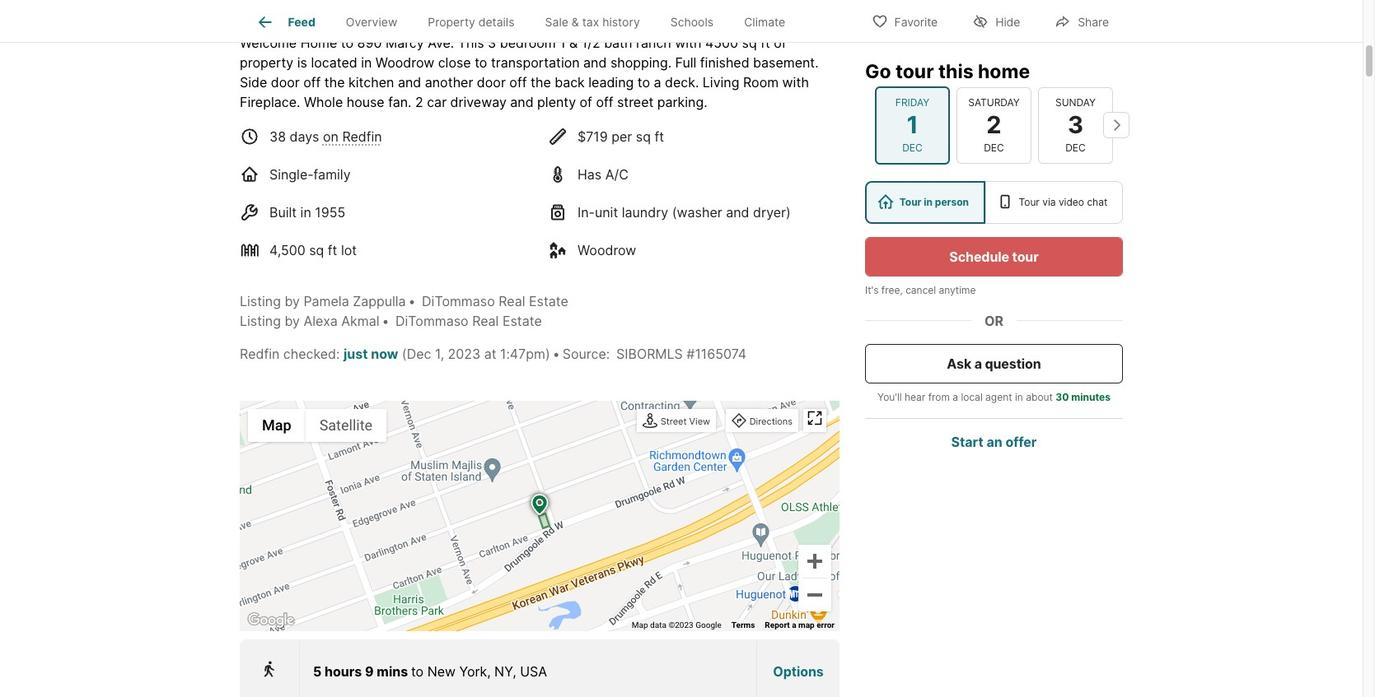 Task type: locate. For each thing, give the bounding box(es) containing it.
a right ask
[[975, 355, 982, 372]]

on redfin link
[[323, 128, 382, 145]]

2 horizontal spatial off
[[596, 94, 614, 110]]

tour in person option
[[865, 180, 985, 223]]

ft left lot in the left top of the page
[[328, 242, 337, 259]]

0 vertical spatial ft
[[761, 34, 770, 51]]

1 vertical spatial sq
[[636, 128, 651, 145]]

a right from
[[953, 391, 958, 403]]

tour left person
[[900, 195, 922, 208]]

error
[[817, 621, 835, 630]]

•
[[408, 293, 416, 310], [382, 313, 389, 329], [553, 346, 560, 362]]

1 horizontal spatial •
[[408, 293, 416, 310]]

bath
[[604, 34, 633, 51]]

mins
[[377, 664, 408, 680]]

1 horizontal spatial tour
[[1012, 248, 1039, 265]]

laundry
[[622, 204, 669, 221]]

tour inside option
[[900, 195, 922, 208]]

woodrow down marcy
[[376, 54, 434, 71]]

ft right per
[[655, 128, 664, 145]]

tour up friday
[[896, 59, 934, 82]]

0 horizontal spatial map
[[262, 417, 291, 434]]

with down 'basement.'
[[783, 74, 809, 90]]

0 horizontal spatial •
[[382, 313, 389, 329]]

2 vertical spatial sq
[[309, 242, 324, 259]]

sunday
[[1056, 96, 1096, 109]]

per
[[612, 128, 632, 145]]

home
[[978, 59, 1030, 82]]

2 door from the left
[[477, 74, 506, 90]]

single-
[[269, 166, 314, 183]]

start an offer link
[[951, 433, 1037, 450]]

1 vertical spatial estate
[[503, 313, 542, 329]]

dryer)
[[753, 204, 791, 221]]

property details tab
[[413, 2, 530, 42]]

off down transportation
[[510, 74, 527, 90]]

dec for 1
[[903, 141, 923, 153]]

0 horizontal spatial ft
[[328, 242, 337, 259]]

1 vertical spatial tour
[[1012, 248, 1039, 265]]

dec down sunday
[[1066, 141, 1086, 153]]

checked:
[[283, 346, 340, 362]]

terms link
[[732, 621, 755, 630]]

1 dec from the left
[[903, 141, 923, 153]]

1 horizontal spatial 1
[[907, 110, 919, 139]]

1 inside friday 1 dec
[[907, 110, 919, 139]]

dec down friday
[[903, 141, 923, 153]]

0 vertical spatial sq
[[742, 34, 757, 51]]

tour inside option
[[1019, 195, 1040, 208]]

in
[[361, 54, 372, 71], [924, 195, 933, 208], [300, 204, 311, 221], [1015, 391, 1023, 403]]

0 horizontal spatial woodrow
[[376, 54, 434, 71]]

tour right "schedule"
[[1012, 248, 1039, 265]]

real up the at
[[472, 313, 499, 329]]

• down zappulla at the top of the page
[[382, 313, 389, 329]]

• right zappulla at the top of the page
[[408, 293, 416, 310]]

fireplace.
[[240, 94, 300, 110]]

tab list
[[240, 0, 814, 42]]

1 vertical spatial listing
[[240, 313, 281, 329]]

1/2
[[582, 34, 600, 51]]

2 by from the top
[[285, 313, 300, 329]]

in inside 'welcome home to 890 marcy ave. this 3 bedroom 1  &  1/2 bath ranch with 4500 sq ft of property is located in woodrow close to transportation and shopping. full finished basement. side door off the kitchen and another door off the back leading to a deck. living room with fireplace. whole house fan. 2 car driveway and plenty of off street parking.'
[[361, 54, 372, 71]]

woodrow inside 'welcome home to 890 marcy ave. this 3 bedroom 1  &  1/2 bath ranch with 4500 sq ft of property is located in woodrow close to transportation and shopping. full finished basement. side door off the kitchen and another door off the back leading to a deck. living room with fireplace. whole house fan. 2 car driveway and plenty of off street parking.'
[[376, 54, 434, 71]]

by left alexa
[[285, 313, 300, 329]]

with up the full
[[675, 34, 702, 51]]

ave.
[[428, 34, 454, 51]]

report a map error link
[[765, 621, 835, 630]]

0 vertical spatial tour
[[896, 59, 934, 82]]

to left 890
[[341, 34, 354, 51]]

in right "agent"
[[1015, 391, 1023, 403]]

0 vertical spatial 1
[[560, 34, 566, 51]]

now
[[371, 346, 398, 362]]

©2023
[[669, 621, 694, 630]]

1 horizontal spatial ft
[[655, 128, 664, 145]]

None button
[[875, 86, 950, 164], [957, 87, 1032, 163], [1038, 87, 1113, 163], [875, 86, 950, 164], [957, 87, 1032, 163], [1038, 87, 1113, 163]]

0 horizontal spatial off
[[303, 74, 321, 90]]

1 down sale
[[560, 34, 566, 51]]

tour inside button
[[1012, 248, 1039, 265]]

2 horizontal spatial dec
[[1066, 141, 1086, 153]]

ask
[[947, 355, 972, 372]]

of up 'basement.'
[[774, 34, 787, 51]]

0 vertical spatial redfin
[[342, 128, 382, 145]]

door up driveway
[[477, 74, 506, 90]]

1 tour from the left
[[900, 195, 922, 208]]

the down located in the top of the page
[[325, 74, 345, 90]]

1 horizontal spatial redfin
[[342, 128, 382, 145]]

the down transportation
[[531, 74, 551, 90]]

family
[[314, 166, 351, 183]]

ft inside 'welcome home to 890 marcy ave. this 3 bedroom 1  &  1/2 bath ranch with 4500 sq ft of property is located in woodrow close to transportation and shopping. full finished basement. side door off the kitchen and another door off the back leading to a deck. living room with fireplace. whole house fan. 2 car driveway and plenty of off street parking.'
[[761, 34, 770, 51]]

in-unit laundry (washer and dryer)
[[578, 204, 791, 221]]

to down this
[[475, 54, 487, 71]]

climate tab
[[729, 2, 801, 42]]

0 horizontal spatial tour
[[900, 195, 922, 208]]

redfin right on
[[342, 128, 382, 145]]

3 down sunday
[[1068, 110, 1084, 139]]

off down leading at the left
[[596, 94, 614, 110]]

& left the tax
[[572, 15, 579, 29]]

dec for 3
[[1066, 141, 1086, 153]]

0 vertical spatial map
[[262, 417, 291, 434]]

in left person
[[924, 195, 933, 208]]

person
[[935, 195, 969, 208]]

1 horizontal spatial dec
[[984, 141, 1004, 153]]

0 vertical spatial listing
[[240, 293, 281, 310]]

ft down the climate
[[761, 34, 770, 51]]

2 vertical spatial ft
[[328, 242, 337, 259]]

1 horizontal spatial of
[[774, 34, 787, 51]]

it's
[[865, 283, 879, 296]]

1 vertical spatial 1
[[907, 110, 919, 139]]

of down back
[[580, 94, 592, 110]]

1 horizontal spatial woodrow
[[578, 242, 636, 259]]

0 vertical spatial by
[[285, 293, 300, 310]]

parking.
[[657, 94, 708, 110]]

0 vertical spatial 3
[[488, 34, 496, 51]]

cancel
[[906, 283, 936, 296]]

1 vertical spatial map
[[632, 621, 648, 630]]

1 vertical spatial with
[[783, 74, 809, 90]]

just now link
[[344, 346, 398, 362], [344, 346, 398, 362]]

dec down saturday
[[984, 141, 1004, 153]]

a left deck.
[[654, 74, 661, 90]]

start an offer
[[951, 433, 1037, 450]]

welcome
[[240, 34, 297, 51]]

1 down friday
[[907, 110, 919, 139]]

sq down the climate
[[742, 34, 757, 51]]

sq right per
[[636, 128, 651, 145]]

tour left via
[[1019, 195, 1040, 208]]

by left pamela
[[285, 293, 300, 310]]

woodrow down unit
[[578, 242, 636, 259]]

1 horizontal spatial the
[[531, 74, 551, 90]]

finished
[[700, 54, 750, 71]]

3 dec from the left
[[1066, 141, 1086, 153]]

0 horizontal spatial tour
[[896, 59, 934, 82]]

kitchen
[[349, 74, 394, 90]]

2 horizontal spatial ft
[[761, 34, 770, 51]]

marcy
[[386, 34, 424, 51]]

0 horizontal spatial door
[[271, 74, 300, 90]]

tour via video chat option
[[985, 180, 1123, 223]]

0 horizontal spatial redfin
[[240, 346, 280, 362]]

1 horizontal spatial door
[[477, 74, 506, 90]]

located
[[311, 54, 357, 71]]

schools
[[671, 15, 714, 29]]

climate
[[744, 15, 786, 29]]

whole
[[304, 94, 343, 110]]

map for map data ©2023 google
[[632, 621, 648, 630]]

sq right 4,500
[[309, 242, 324, 259]]

• left source:
[[553, 346, 560, 362]]

to left new
[[411, 664, 424, 680]]

1 horizontal spatial tour
[[1019, 195, 1040, 208]]

listing
[[240, 293, 281, 310], [240, 313, 281, 329]]

ditommaso up 2023 at the left of the page
[[422, 293, 495, 310]]

0 vertical spatial •
[[408, 293, 416, 310]]

chat
[[1087, 195, 1108, 208]]

report a map error
[[765, 621, 835, 630]]

2 inside the saturday 2 dec
[[987, 110, 1002, 139]]

1 horizontal spatial sq
[[636, 128, 651, 145]]

schedule
[[950, 248, 1009, 265]]

directions button
[[727, 411, 797, 433]]

usa
[[520, 664, 547, 680]]

menu bar
[[248, 409, 387, 442]]

on
[[323, 128, 339, 145]]

door up fireplace. on the top of the page
[[271, 74, 300, 90]]

and up fan.
[[398, 74, 421, 90]]

in down 890
[[361, 54, 372, 71]]

1 vertical spatial of
[[580, 94, 592, 110]]

1 vertical spatial woodrow
[[578, 242, 636, 259]]

2 dec from the left
[[984, 141, 1004, 153]]

1 vertical spatial &
[[569, 34, 578, 51]]

map region
[[226, 308, 859, 698]]

2 horizontal spatial •
[[553, 346, 560, 362]]

890
[[357, 34, 382, 51]]

map left satellite
[[262, 417, 291, 434]]

by
[[285, 293, 300, 310], [285, 313, 300, 329]]

1 vertical spatial by
[[285, 313, 300, 329]]

2 down saturday
[[987, 110, 1002, 139]]

0 horizontal spatial the
[[325, 74, 345, 90]]

1 horizontal spatial 2
[[987, 110, 1002, 139]]

share
[[1078, 14, 1109, 28]]

options button
[[757, 643, 840, 698]]

and left plenty
[[510, 94, 534, 110]]

map
[[262, 417, 291, 434], [632, 621, 648, 630]]

and left dryer)
[[726, 204, 749, 221]]

dec inside friday 1 dec
[[903, 141, 923, 153]]

real up 1:47pm)
[[499, 293, 525, 310]]

ditommaso up 1,
[[396, 313, 469, 329]]

0 horizontal spatial sq
[[309, 242, 324, 259]]

pamela
[[304, 293, 349, 310]]

2 left the car
[[415, 94, 423, 110]]

a inside button
[[975, 355, 982, 372]]

2 horizontal spatial sq
[[742, 34, 757, 51]]

&
[[572, 15, 579, 29], [569, 34, 578, 51]]

2 tour from the left
[[1019, 195, 1040, 208]]

agent
[[986, 391, 1012, 403]]

0 horizontal spatial with
[[675, 34, 702, 51]]

next image
[[1103, 112, 1130, 138]]

0 horizontal spatial 3
[[488, 34, 496, 51]]

0 horizontal spatial dec
[[903, 141, 923, 153]]

1 horizontal spatial map
[[632, 621, 648, 630]]

days
[[290, 128, 319, 145]]

0 horizontal spatial 1
[[560, 34, 566, 51]]

1 listing from the top
[[240, 293, 281, 310]]

terms
[[732, 621, 755, 630]]

report
[[765, 621, 790, 630]]

map left the data
[[632, 621, 648, 630]]

the
[[325, 74, 345, 90], [531, 74, 551, 90]]

1 vertical spatial 3
[[1068, 110, 1084, 139]]

0 vertical spatial woodrow
[[376, 54, 434, 71]]

directions
[[750, 416, 793, 427]]

3 right this
[[488, 34, 496, 51]]

redfin checked: just now (dec 1, 2023 at 1:47pm) • source: sibormls # 1165074
[[240, 346, 747, 362]]

tour for go
[[896, 59, 934, 82]]

list box
[[865, 180, 1123, 223]]

hide button
[[959, 4, 1034, 37]]

9
[[365, 664, 374, 680]]

dec inside the saturday 2 dec
[[984, 141, 1004, 153]]

transportation
[[491, 54, 580, 71]]

redfin left checked:
[[240, 346, 280, 362]]

1 vertical spatial •
[[382, 313, 389, 329]]

leading
[[589, 74, 634, 90]]

has a/c
[[578, 166, 629, 183]]

plenty
[[537, 94, 576, 110]]

0 horizontal spatial 2
[[415, 94, 423, 110]]

an
[[987, 433, 1003, 450]]

start
[[951, 433, 984, 450]]

map inside "map" popup button
[[262, 417, 291, 434]]

1
[[560, 34, 566, 51], [907, 110, 919, 139]]

dec inside sunday 3 dec
[[1066, 141, 1086, 153]]

at
[[484, 346, 497, 362]]

5 hours 9 mins to new york, ny, usa
[[313, 664, 547, 680]]

0 vertical spatial &
[[572, 15, 579, 29]]

off down is
[[303, 74, 321, 90]]

tour for schedule
[[1012, 248, 1039, 265]]

& left 1/2
[[569, 34, 578, 51]]

feed link
[[255, 12, 315, 32]]

listing down 4,500
[[240, 293, 281, 310]]

tax
[[582, 15, 599, 29]]

driveway
[[450, 94, 507, 110]]

1 horizontal spatial 3
[[1068, 110, 1084, 139]]

2 listing from the top
[[240, 313, 281, 329]]

listing left alexa
[[240, 313, 281, 329]]

38 days on redfin
[[269, 128, 382, 145]]



Task type: vqa. For each thing, say whether or not it's contained in the screenshot.
Ave. on the top of page
yes



Task type: describe. For each thing, give the bounding box(es) containing it.
go tour this home
[[865, 59, 1030, 82]]

sunday 3 dec
[[1056, 96, 1096, 153]]

tour for tour via video chat
[[1019, 195, 1040, 208]]

in right built
[[300, 204, 311, 221]]

0 horizontal spatial of
[[580, 94, 592, 110]]

a inside 'welcome home to 890 marcy ave. this 3 bedroom 1  &  1/2 bath ranch with 4500 sq ft of property is located in woodrow close to transportation and shopping. full finished basement. side door off the kitchen and another door off the back leading to a deck. living room with fireplace. whole house fan. 2 car driveway and plenty of off street parking.'
[[654, 74, 661, 90]]

built
[[269, 204, 297, 221]]

sale & tax history tab
[[530, 2, 655, 42]]

0 vertical spatial ditommaso
[[422, 293, 495, 310]]

welcome home to 890 marcy ave. this 3 bedroom 1  &  1/2 bath ranch with 4500 sq ft of property is located in woodrow close to transportation and shopping. full finished basement. side door off the kitchen and another door off the back leading to a deck. living room with fireplace. whole house fan. 2 car driveway and plenty of off street parking.
[[240, 34, 819, 110]]

source:
[[563, 346, 610, 362]]

& inside 'welcome home to 890 marcy ave. this 3 bedroom 1  &  1/2 bath ranch with 4500 sq ft of property is located in woodrow close to transportation and shopping. full finished basement. side door off the kitchen and another door off the back leading to a deck. living room with fireplace. whole house fan. 2 car driveway and plenty of off street parking.'
[[569, 34, 578, 51]]

sq inside 'welcome home to 890 marcy ave. this 3 bedroom 1  &  1/2 bath ranch with 4500 sq ft of property is located in woodrow close to transportation and shopping. full finished basement. side door off the kitchen and another door off the back leading to a deck. living room with fireplace. whole house fan. 2 car driveway and plenty of off street parking.'
[[742, 34, 757, 51]]

map
[[799, 621, 815, 630]]

this
[[939, 59, 974, 82]]

4,500
[[269, 242, 305, 259]]

2 inside 'welcome home to 890 marcy ave. this 3 bedroom 1  &  1/2 bath ranch with 4500 sq ft of property is located in woodrow close to transportation and shopping. full finished basement. side door off the kitchen and another door off the back leading to a deck. living room with fireplace. whole house fan. 2 car driveway and plenty of off street parking.'
[[415, 94, 423, 110]]

feed
[[288, 15, 315, 29]]

local
[[961, 391, 983, 403]]

property
[[428, 15, 475, 29]]

1 horizontal spatial with
[[783, 74, 809, 90]]

map button
[[248, 409, 305, 442]]

shopping.
[[611, 54, 672, 71]]

0 vertical spatial of
[[774, 34, 787, 51]]

google
[[696, 621, 722, 630]]

map data ©2023 google
[[632, 621, 722, 630]]

go
[[865, 59, 891, 82]]

schedule tour
[[950, 248, 1039, 265]]

30
[[1056, 391, 1069, 403]]

(washer
[[672, 204, 722, 221]]

1 horizontal spatial off
[[510, 74, 527, 90]]

1 by from the top
[[285, 293, 300, 310]]

1 vertical spatial ft
[[655, 128, 664, 145]]

details
[[479, 15, 515, 29]]

satellite button
[[305, 409, 387, 442]]

deck.
[[665, 74, 699, 90]]

overview
[[346, 15, 397, 29]]

2 vertical spatial •
[[553, 346, 560, 362]]

$719 per sq ft
[[578, 128, 664, 145]]

1 vertical spatial real
[[472, 313, 499, 329]]

5
[[313, 664, 322, 680]]

menu bar containing map
[[248, 409, 387, 442]]

& inside tab
[[572, 15, 579, 29]]

anytime
[[939, 283, 976, 296]]

minutes
[[1072, 391, 1111, 403]]

hear
[[905, 391, 926, 403]]

0 vertical spatial real
[[499, 293, 525, 310]]

0 vertical spatial with
[[675, 34, 702, 51]]

friday 1 dec
[[896, 96, 930, 153]]

car
[[427, 94, 447, 110]]

ask a question button
[[865, 344, 1123, 383]]

room
[[743, 74, 779, 90]]

tour in person
[[900, 195, 969, 208]]

ranch
[[636, 34, 671, 51]]

saturday
[[969, 96, 1020, 109]]

home
[[301, 34, 337, 51]]

overview tab
[[331, 2, 413, 42]]

from
[[928, 391, 950, 403]]

fan.
[[388, 94, 412, 110]]

street
[[617, 94, 654, 110]]

house
[[347, 94, 385, 110]]

basement.
[[753, 54, 819, 71]]

1,
[[435, 346, 444, 362]]

ask a question
[[947, 355, 1041, 372]]

and down 1/2
[[584, 54, 607, 71]]

back
[[555, 74, 585, 90]]

just
[[344, 346, 368, 362]]

1 vertical spatial redfin
[[240, 346, 280, 362]]

or
[[985, 312, 1004, 329]]

living
[[703, 74, 740, 90]]

1 door from the left
[[271, 74, 300, 90]]

a/c
[[605, 166, 629, 183]]

unit
[[595, 204, 618, 221]]

dec for 2
[[984, 141, 1004, 153]]

1 the from the left
[[325, 74, 345, 90]]

satellite
[[319, 417, 373, 434]]

hide
[[996, 14, 1020, 28]]

3 inside sunday 3 dec
[[1068, 110, 1084, 139]]

tour for tour in person
[[900, 195, 922, 208]]

property details
[[428, 15, 515, 29]]

#
[[687, 346, 695, 362]]

schedule tour button
[[865, 237, 1123, 276]]

saturday 2 dec
[[969, 96, 1020, 153]]

(dec
[[402, 346, 431, 362]]

schools tab
[[655, 2, 729, 42]]

sibormls
[[616, 346, 683, 362]]

3 inside 'welcome home to 890 marcy ave. this 3 bedroom 1  &  1/2 bath ranch with 4500 sq ft of property is located in woodrow close to transportation and shopping. full finished basement. side door off the kitchen and another door off the back leading to a deck. living room with fireplace. whole house fan. 2 car driveway and plenty of off street parking.'
[[488, 34, 496, 51]]

2 the from the left
[[531, 74, 551, 90]]

history
[[603, 15, 640, 29]]

favorite
[[895, 14, 938, 28]]

another
[[425, 74, 473, 90]]

in-
[[578, 204, 595, 221]]

property
[[240, 54, 294, 71]]

a left map
[[792, 621, 797, 630]]

$719
[[578, 128, 608, 145]]

zappulla
[[353, 293, 406, 310]]

1 vertical spatial ditommaso
[[396, 313, 469, 329]]

is
[[297, 54, 307, 71]]

map for map
[[262, 417, 291, 434]]

google image
[[244, 610, 298, 632]]

to down shopping.
[[638, 74, 650, 90]]

street view
[[661, 416, 710, 427]]

listing by pamela zappulla • ditommaso real estate listing by alexa akmal • ditommaso real estate
[[240, 293, 568, 329]]

lot
[[341, 242, 357, 259]]

1 inside 'welcome home to 890 marcy ave. this 3 bedroom 1  &  1/2 bath ranch with 4500 sq ft of property is located in woodrow close to transportation and shopping. full finished basement. side door off the kitchen and another door off the back leading to a deck. living room with fireplace. whole house fan. 2 car driveway and plenty of off street parking.'
[[560, 34, 566, 51]]

list box containing tour in person
[[865, 180, 1123, 223]]

street view button
[[638, 411, 714, 433]]

side
[[240, 74, 267, 90]]

4500
[[705, 34, 738, 51]]

hours
[[325, 664, 362, 680]]

tab list containing feed
[[240, 0, 814, 42]]

tour via video chat
[[1019, 195, 1108, 208]]

0 vertical spatial estate
[[529, 293, 568, 310]]

via
[[1043, 195, 1056, 208]]

in inside option
[[924, 195, 933, 208]]



